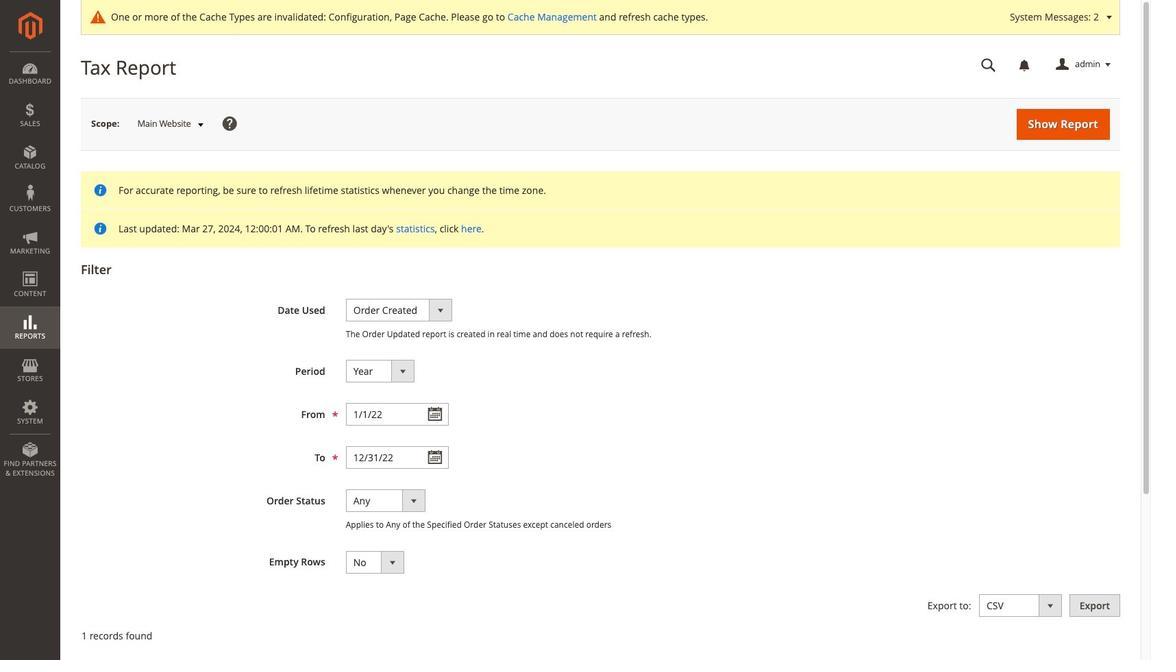Task type: locate. For each thing, give the bounding box(es) containing it.
menu bar
[[0, 51, 60, 485]]

None text field
[[346, 403, 449, 426], [346, 446, 449, 469], [346, 403, 449, 426], [346, 446, 449, 469]]

None text field
[[972, 53, 1006, 77]]



Task type: describe. For each thing, give the bounding box(es) containing it.
magento admin panel image
[[18, 12, 42, 40]]



